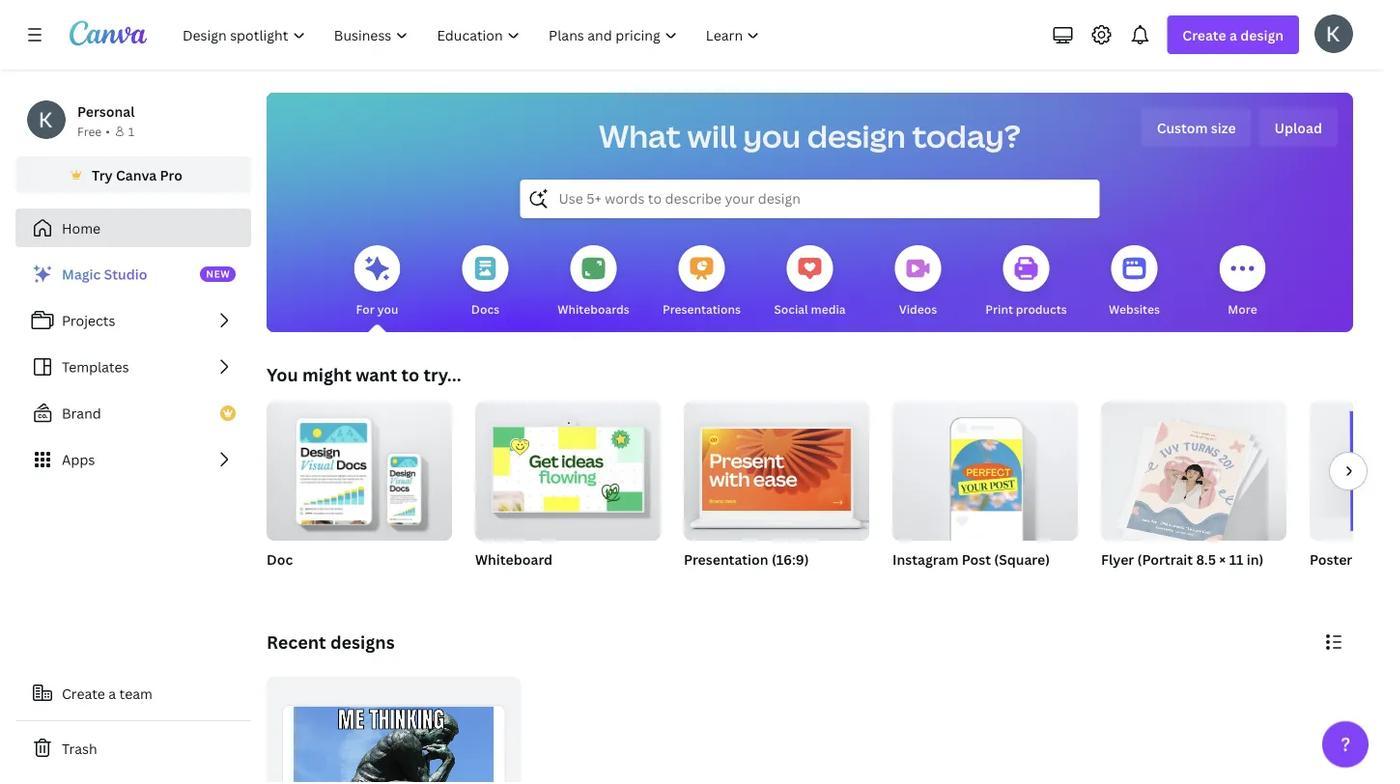 Task type: locate. For each thing, give the bounding box(es) containing it.
0 vertical spatial you
[[743, 115, 801, 157]]

print
[[985, 301, 1013, 317]]

presentations button
[[663, 232, 741, 332]]

in)
[[1247, 550, 1264, 568]]

you right 'will'
[[743, 115, 801, 157]]

1920
[[684, 575, 712, 591]]

group
[[267, 394, 452, 541], [475, 394, 661, 541], [684, 394, 869, 541], [892, 394, 1078, 541], [1101, 394, 1286, 547], [1310, 402, 1384, 541]]

design up search search field
[[807, 115, 906, 157]]

2 horizontal spatial ×
[[1379, 550, 1384, 568]]

a inside "dropdown button"
[[1230, 26, 1237, 44]]

flyer (portrait 8.5 × 11 in)
[[1101, 550, 1264, 568]]

size
[[1211, 118, 1236, 137]]

design left kendall parks image
[[1240, 26, 1284, 44]]

(portrait
[[1137, 550, 1193, 568]]

0 vertical spatial create
[[1183, 26, 1226, 44]]

instagram post (square) group
[[892, 394, 1078, 593]]

1080
[[723, 575, 752, 591]]

free •
[[77, 123, 110, 139]]

presentation (16:9) 1920 × 1080 px
[[684, 550, 809, 591]]

canva
[[116, 166, 157, 184]]

1 horizontal spatial ×
[[1219, 550, 1226, 568]]

1 horizontal spatial you
[[743, 115, 801, 157]]

new
[[206, 268, 230, 281]]

× right "1920"
[[714, 575, 720, 591]]

0 vertical spatial design
[[1240, 26, 1284, 44]]

× inside group
[[1219, 550, 1226, 568]]

print products
[[985, 301, 1067, 317]]

group for presentation (16:9)
[[684, 394, 869, 541]]

for you button
[[354, 232, 400, 332]]

1 vertical spatial create
[[62, 684, 105, 703]]

1 horizontal spatial create
[[1183, 26, 1226, 44]]

a up size
[[1230, 26, 1237, 44]]

brand
[[62, 404, 101, 423]]

videos button
[[895, 232, 941, 332]]

you right for
[[377, 301, 398, 317]]

whiteboard
[[475, 550, 553, 568]]

might
[[302, 363, 351, 386]]

1 horizontal spatial design
[[1240, 26, 1284, 44]]

list
[[15, 255, 251, 479]]

custom size button
[[1141, 108, 1251, 147]]

1 horizontal spatial a
[[1230, 26, 1237, 44]]

websites button
[[1109, 232, 1160, 332]]

design
[[1240, 26, 1284, 44], [807, 115, 906, 157]]

poster (18 ×
[[1310, 550, 1384, 568]]

×
[[1219, 550, 1226, 568], [1379, 550, 1384, 568], [714, 575, 720, 591]]

apps
[[62, 451, 95, 469]]

0 horizontal spatial you
[[377, 301, 398, 317]]

× right the '(18' at the right
[[1379, 550, 1384, 568]]

1 vertical spatial a
[[108, 684, 116, 703]]

create inside button
[[62, 684, 105, 703]]

whiteboards button
[[557, 232, 630, 332]]

upload
[[1274, 118, 1322, 137]]

team
[[119, 684, 152, 703]]

1 vertical spatial you
[[377, 301, 398, 317]]

pro
[[160, 166, 182, 184]]

0 horizontal spatial create
[[62, 684, 105, 703]]

top level navigation element
[[170, 15, 776, 54]]

× inside presentation (16:9) 1920 × 1080 px
[[714, 575, 720, 591]]

brand link
[[15, 394, 251, 433]]

0 vertical spatial a
[[1230, 26, 1237, 44]]

free
[[77, 123, 102, 139]]

personal
[[77, 102, 135, 120]]

a
[[1230, 26, 1237, 44], [108, 684, 116, 703]]

list containing magic studio
[[15, 255, 251, 479]]

(square)
[[994, 550, 1050, 568]]

create
[[1183, 26, 1226, 44], [62, 684, 105, 703]]

trash
[[62, 739, 97, 758]]

print products button
[[985, 232, 1067, 332]]

0 horizontal spatial design
[[807, 115, 906, 157]]

a for team
[[108, 684, 116, 703]]

you might want to try...
[[267, 363, 461, 386]]

recent
[[267, 630, 326, 654]]

create left team
[[62, 684, 105, 703]]

0 horizontal spatial ×
[[714, 575, 720, 591]]

group for whiteboard
[[475, 394, 661, 541]]

studio
[[104, 265, 147, 283]]

0 horizontal spatial a
[[108, 684, 116, 703]]

create a team button
[[15, 674, 251, 713]]

instagram post (square)
[[892, 550, 1050, 568]]

create up custom size
[[1183, 26, 1226, 44]]

create a design button
[[1167, 15, 1299, 54]]

you
[[743, 115, 801, 157], [377, 301, 398, 317]]

create a team
[[62, 684, 152, 703]]

presentation
[[684, 550, 768, 568]]

create inside "dropdown button"
[[1183, 26, 1226, 44]]

want
[[356, 363, 397, 386]]

what will you design today?
[[599, 115, 1021, 157]]

to
[[401, 363, 419, 386]]

products
[[1016, 301, 1067, 317]]

a left team
[[108, 684, 116, 703]]

× inside 'group'
[[1379, 550, 1384, 568]]

more button
[[1219, 232, 1266, 332]]

design inside "dropdown button"
[[1240, 26, 1284, 44]]

a inside button
[[108, 684, 116, 703]]

docs
[[471, 301, 499, 317]]

post
[[962, 550, 991, 568]]

None search field
[[520, 180, 1100, 218]]

× left 11
[[1219, 550, 1226, 568]]

unlimited
[[475, 575, 530, 591]]

a for design
[[1230, 26, 1237, 44]]

flyer
[[1101, 550, 1134, 568]]

docs button
[[462, 232, 509, 332]]

videos
[[899, 301, 937, 317]]

Search search field
[[559, 181, 1061, 217]]



Task type: describe. For each thing, give the bounding box(es) containing it.
group for poster (18 ×
[[1310, 402, 1384, 541]]

try canva pro button
[[15, 156, 251, 193]]

doc group
[[267, 394, 452, 593]]

•
[[106, 123, 110, 139]]

magic studio
[[62, 265, 147, 283]]

whiteboard unlimited
[[475, 550, 553, 591]]

presentation (16:9) group
[[684, 394, 869, 593]]

projects
[[62, 311, 115, 330]]

× for (16:9)
[[714, 575, 720, 591]]

px
[[755, 575, 768, 591]]

try
[[92, 166, 113, 184]]

× for (portrait
[[1219, 550, 1226, 568]]

1 vertical spatial design
[[807, 115, 906, 157]]

today?
[[912, 115, 1021, 157]]

you inside for you button
[[377, 301, 398, 317]]

(16:9)
[[772, 550, 809, 568]]

create for create a design
[[1183, 26, 1226, 44]]

8.5
[[1196, 550, 1216, 568]]

upload button
[[1259, 108, 1338, 147]]

poster
[[1310, 550, 1352, 568]]

1
[[128, 123, 134, 139]]

whiteboard group
[[475, 394, 661, 593]]

you
[[267, 363, 298, 386]]

group for instagram post (square)
[[892, 394, 1078, 541]]

poster (18 × 24 in portrait) group
[[1310, 402, 1384, 593]]

try...
[[423, 363, 461, 386]]

projects link
[[15, 301, 251, 340]]

instagram
[[892, 550, 958, 568]]

group for flyer (portrait 8.5 × 11 in)
[[1101, 394, 1286, 547]]

presentations
[[663, 301, 741, 317]]

more
[[1228, 301, 1257, 317]]

recent designs
[[267, 630, 395, 654]]

flyer (portrait 8.5 × 11 in) group
[[1101, 394, 1286, 593]]

what
[[599, 115, 681, 157]]

home link
[[15, 209, 251, 247]]

(18
[[1356, 550, 1376, 568]]

custom
[[1157, 118, 1208, 137]]

for
[[356, 301, 375, 317]]

social media
[[774, 301, 846, 317]]

websites
[[1109, 301, 1160, 317]]

11
[[1229, 550, 1244, 568]]

trash link
[[15, 729, 251, 768]]

custom size
[[1157, 118, 1236, 137]]

templates
[[62, 358, 129, 376]]

create for create a team
[[62, 684, 105, 703]]

designs
[[330, 630, 395, 654]]

social media button
[[774, 232, 846, 332]]

home
[[62, 219, 101, 237]]

apps link
[[15, 440, 251, 479]]

templates link
[[15, 348, 251, 386]]

magic
[[62, 265, 101, 283]]

social
[[774, 301, 808, 317]]

media
[[811, 301, 846, 317]]

doc
[[267, 550, 293, 568]]

for you
[[356, 301, 398, 317]]

try canva pro
[[92, 166, 182, 184]]

whiteboards
[[557, 301, 630, 317]]

will
[[687, 115, 737, 157]]

kendall parks image
[[1315, 14, 1353, 53]]

create a design
[[1183, 26, 1284, 44]]



Task type: vqa. For each thing, say whether or not it's contained in the screenshot.
Page
no



